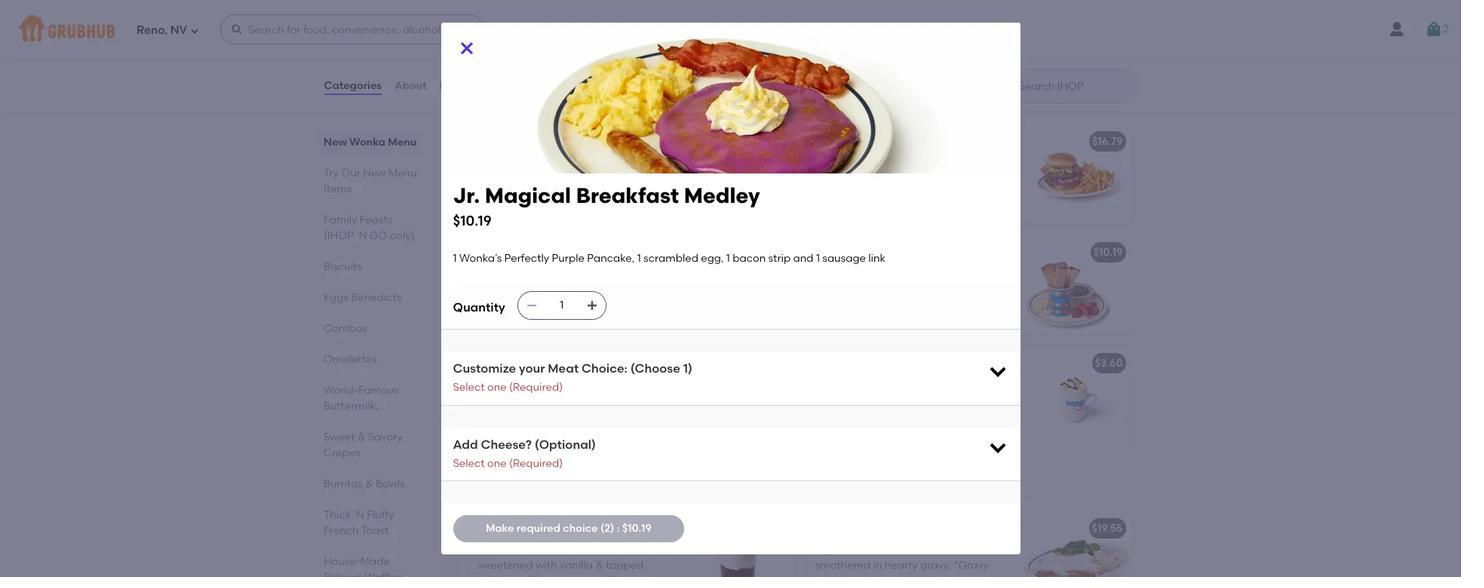 Task type: vqa. For each thing, say whether or not it's contained in the screenshot.
GNARLIC KNOTS
no



Task type: describe. For each thing, give the bounding box(es) containing it.
omelettes
[[323, 353, 377, 366]]

pork.
[[882, 574, 908, 577]]

0 vertical spatial perfectly
[[523, 24, 570, 37]]

reno, nv
[[137, 23, 187, 37]]

1 vertical spatial 1 wonka's perfectly purple pancake, 1 scrambled egg, 1 bacon strip and 1 sausage link
[[477, 267, 665, 311]]

new vanilla creamy cold foam cold brew image
[[681, 512, 794, 577]]

+
[[781, 246, 787, 259]]

of inside sliced french toast with a side of strawberries, banana and chocolate dipping sauce.
[[972, 267, 982, 280]]

willy's jr. french toast dippers
[[815, 246, 975, 259]]

0 vertical spatial pancake,
[[587, 252, 635, 265]]

daydream berry biscuit
[[477, 135, 599, 148]]

thick 'n fluffy french toast tab
[[323, 507, 417, 539]]

(choose
[[630, 361, 680, 375]]

split
[[477, 172, 498, 185]]

a inside "100% arabica iced cold brew sweetened with vanilla & topped with a vanilla creamy cold foam."
[[501, 574, 508, 577]]

$3.60
[[1095, 357, 1123, 370]]

of for the 'scrumdiddlyumptious strawberry hot chocolate' image
[[614, 409, 624, 422]]

sweet & savory crepes tab
[[323, 429, 417, 461]]

0 vertical spatial purple
[[500, 46, 533, 58]]

make required choice (2) : $10.19
[[486, 522, 652, 535]]

mousse
[[477, 76, 516, 89]]

golden-
[[825, 543, 865, 556]]

nv
[[170, 23, 187, 37]]

1 horizontal spatial our
[[493, 477, 522, 496]]

syrup, for the 'scrumdiddlyumptious strawberry hot chocolate' image
[[534, 393, 565, 406]]

thick 'n fluffy french toast
[[323, 508, 394, 537]]

side
[[948, 267, 969, 280]]

world-famous buttermilk pancakes sweet & savory crepes
[[323, 384, 402, 459]]

foam
[[612, 522, 642, 535]]

strawberries,
[[815, 283, 881, 295]]

*gravy
[[954, 559, 989, 571]]

battered
[[865, 543, 911, 556]]

combos tab
[[323, 321, 417, 336]]

try our new menu items inside tab
[[323, 167, 416, 195]]

cream inside warm and flaky buttermilk biscuit split and filled with creamy cheesecake mousse, a mixed berry topping, topped with purple cream cheese icing and powdered sugar.
[[622, 202, 656, 215]]

& inside world-famous buttermilk pancakes sweet & savory crepes
[[357, 431, 365, 444]]

whipped for the scrumdiddlyumptious jr. strawberry hot chocolate image
[[815, 409, 860, 422]]

warm
[[477, 156, 508, 169]]

house-made belgian waffles
[[323, 555, 402, 577]]

creamy inside two purple buttermilk pancakes layered with creamy cheesecake mousse & topped with purple cream cheese icing, whipped topping and gold glitter sugar.
[[542, 61, 581, 74]]

jr. magical breakfast medley image
[[681, 236, 794, 334]]

famous
[[358, 384, 399, 397]]

(short
[[669, 24, 700, 37]]

chocolate inside sliced french toast with a side of strawberries, banana and chocolate dipping sauce.
[[949, 283, 1001, 295]]

fantastical
[[815, 135, 874, 148]]

biscuit
[[564, 135, 599, 148]]

hoverchoc
[[815, 24, 871, 37]]

1 vertical spatial try our new menu items
[[465, 477, 657, 496]]

2 vertical spatial menu
[[566, 477, 609, 496]]

magical for jr. magical breakfast medley $10.19
[[485, 182, 571, 208]]

1 strawberry from the left
[[594, 357, 651, 370]]

required
[[517, 522, 560, 535]]

fantastical wonka burger
[[815, 135, 949, 148]]

reno,
[[137, 23, 168, 37]]

sausage inside 1 wonka's perfectly purple pancake, 1 scrambled egg, 1 bacon strip and 1 sausage link
[[477, 298, 521, 311]]

in
[[873, 559, 882, 571]]

new vanilla creamy cold foam cold brew
[[477, 522, 697, 535]]

reviews
[[439, 79, 481, 92]]

try inside try our new menu items
[[323, 167, 338, 180]]

scrumdiddlyumptious for scrumdiddlyumptious jr. strawberry hot chocolate
[[815, 357, 929, 370]]

creamy inside warm and flaky buttermilk biscuit split and filled with creamy cheesecake mousse, a mixed berry topping, topped with purple cream cheese icing and powdered sugar.
[[574, 172, 613, 185]]

tacos
[[922, 24, 952, 37]]

topped inside two purple buttermilk pancakes layered with creamy cheesecake mousse & topped with purple cream cheese icing, whipped topping and gold glitter sugar.
[[529, 76, 567, 89]]

iced
[[550, 543, 572, 556]]

meat
[[548, 361, 579, 375]]

buttermilk inside two purple buttermilk pancakes layered with creamy cheesecake mousse & topped with purple cream cheese icing, whipped topping and gold glitter sugar.
[[536, 46, 588, 58]]

cream inside two purple buttermilk pancakes layered with creamy cheesecake mousse & topped with purple cream cheese icing, whipped topping and gold glitter sugar.
[[629, 76, 663, 89]]

customize your meat choice: (choose 1) select one (required)
[[453, 361, 692, 394]]

vanilla
[[503, 522, 538, 535]]

sliced french toast with a side of strawberries, banana and chocolate dipping sauce.
[[815, 267, 1001, 311]]

jr. magical breakfast medley $10.19
[[453, 182, 760, 230]]

eggs benedicts tab
[[323, 290, 417, 305]]

1 vertical spatial purple
[[594, 76, 627, 89]]

0 vertical spatial link
[[868, 252, 886, 265]]

purple inside warm and flaky buttermilk biscuit split and filled with creamy cheesecake mousse, a mixed berry topping, topped with purple cream cheese icing and powdered sugar.
[[587, 202, 620, 215]]

burritos
[[323, 477, 362, 490]]

topping, for the scrumdiddlyumptious jr. strawberry hot chocolate image
[[862, 409, 905, 422]]

family feasts (ihop 'n go only)
[[323, 213, 414, 242]]

1 horizontal spatial scrambled
[[643, 252, 698, 265]]

stack)
[[703, 24, 736, 37]]

topped down "scrumdiddlyumptious jr. strawberry hot chocolate"
[[905, 393, 943, 406]]

1 horizontal spatial svg image
[[231, 23, 243, 35]]

(required) inside add cheese? (optional) select one (required)
[[509, 457, 563, 470]]

brew inside "100% arabica iced cold brew sweetened with vanilla & topped with a vanilla creamy cold foam."
[[602, 543, 627, 556]]

magical for jr. magical breakfast medley
[[493, 246, 535, 259]]

sauce for the scrumdiddlyumptious jr. strawberry hot chocolate image
[[869, 424, 900, 437]]

benedicts
[[351, 291, 401, 304]]

cheesecake inside warm and flaky buttermilk biscuit split and filled with creamy cheesecake mousse, a mixed berry topping, topped with purple cream cheese icing and powdered sugar.
[[477, 187, 539, 200]]

omelettes tab
[[323, 351, 417, 367]]

categories
[[324, 79, 382, 92]]

buttermilk inside warm and flaky buttermilk biscuit split and filled with creamy cheesecake mousse, a mixed berry topping, topped with purple cream cheese icing and powdered sugar.
[[560, 156, 613, 169]]

and inside sliced french toast with a side of strawberries, banana and chocolate dipping sauce.
[[927, 283, 947, 295]]

sweetened
[[477, 559, 533, 571]]

buttermilk
[[323, 400, 375, 413]]

1 horizontal spatial vanilla
[[559, 559, 593, 571]]

may
[[815, 574, 838, 577]]

scrumdiddlyumptious jr. strawberry hot chocolate
[[815, 357, 1083, 370]]

topping
[[594, 91, 634, 104]]

1 chocolate from the left
[[675, 357, 729, 370]]

glitter inside two purple buttermilk pancakes layered with creamy cheesecake mousse & topped with purple cream cheese icing, whipped topping and gold glitter sugar.
[[503, 107, 533, 120]]

(ihop
[[323, 229, 353, 242]]

dipping
[[815, 298, 854, 311]]

100%
[[477, 543, 504, 556]]

savory
[[368, 431, 402, 444]]

'n inside thick 'n fluffy french toast
[[353, 508, 364, 521]]

of for the scrumdiddlyumptious jr. strawberry hot chocolate image
[[952, 409, 962, 422]]

pancakes for sweet
[[323, 416, 373, 428]]

1 vertical spatial wonka's
[[483, 267, 526, 280]]

a up '(optional)'
[[570, 409, 577, 422]]

house-made belgian waffles tab
[[323, 554, 417, 577]]

0 vertical spatial bacon
[[733, 252, 766, 265]]

select inside customize your meat choice: (choose 1) select one (required)
[[453, 381, 485, 394]]

'n inside family feasts (ihop 'n go only)
[[356, 229, 367, 242]]

add
[[453, 437, 478, 451]]

2 button
[[1425, 16, 1449, 43]]

hearty
[[885, 559, 918, 571]]

jr. inside "jr. magical breakfast medley $10.19"
[[453, 182, 480, 208]]

egg, inside 1 wonka's perfectly purple pancake, 1 scrambled egg, 1 bacon strip and 1 sausage link
[[535, 283, 557, 295]]

reviews button
[[439, 59, 482, 113]]

wonka's perfectly purple pancakes - (short stack) image
[[681, 14, 794, 112]]

-
[[662, 24, 666, 37]]

choice
[[563, 522, 598, 535]]

select inside add cheese? (optional) select one (required)
[[453, 457, 485, 470]]

drizzle for the scrumdiddlyumptious jr. strawberry hot chocolate image
[[917, 409, 949, 422]]

cold
[[588, 574, 610, 577]]

gold inside two purple buttermilk pancakes layered with creamy cheesecake mousse & topped with purple cream cheese icing, whipped topping and gold glitter sugar.
[[477, 107, 500, 120]]

jr. magical breakfast medley
[[477, 246, 628, 259]]

$10.19 +
[[752, 246, 787, 259]]

biscuits
[[323, 260, 362, 273]]

purple inside 1 wonka's perfectly purple pancake, 1 scrambled egg, 1 bacon strip and 1 sausage link
[[576, 267, 609, 280]]

0 vertical spatial sausage
[[822, 252, 866, 265]]

arabica
[[506, 543, 547, 556]]

wonka's perfectly purple pancakes - (short stack)
[[477, 24, 736, 37]]

strawberry for the scrumdiddlyumptious jr. strawberry hot chocolate image
[[815, 393, 870, 406]]

1 vertical spatial purple
[[552, 252, 584, 265]]

new wonka menu
[[323, 136, 416, 149]]

breakfast for jr. magical breakfast medley $10.19
[[576, 182, 679, 208]]

belgian
[[323, 571, 362, 577]]

0 vertical spatial french
[[866, 246, 901, 259]]

glitter for the 'scrumdiddlyumptious strawberry hot chocolate' image
[[613, 424, 643, 437]]

sugar. inside warm and flaky buttermilk biscuit split and filled with creamy cheesecake mousse, a mixed berry topping, topped with purple cream cheese icing and powdered sugar.
[[621, 218, 652, 230]]

made
[[360, 555, 389, 568]]

cheesecake inside two purple buttermilk pancakes layered with creamy cheesecake mousse & topped with purple cream cheese icing, whipped topping and gold glitter sugar.
[[583, 61, 645, 74]]

willy's
[[815, 246, 848, 259]]

warm and flaky buttermilk biscuit split and filled with creamy cheesecake mousse, a mixed berry topping, topped with purple cream cheese icing and powdered sugar.
[[477, 156, 656, 230]]

pancakes
[[591, 46, 641, 58]]

1 horizontal spatial brew
[[671, 522, 697, 535]]

2
[[1443, 23, 1449, 35]]

0 vertical spatial egg,
[[701, 252, 724, 265]]

one inside customize your meat choice: (choose 1) select one (required)
[[487, 381, 507, 394]]

hoverchoc pancake tacos image
[[1019, 14, 1132, 112]]

gold for the scrumdiddlyumptious jr. strawberry hot chocolate image
[[926, 424, 949, 437]]

whipped inside two purple buttermilk pancakes layered with creamy cheesecake mousse & topped with purple cream cheese icing, whipped topping and gold glitter sugar.
[[546, 91, 591, 104]]

sliced
[[815, 267, 846, 280]]

burritos & bowls tab
[[323, 476, 417, 492]]

& inside 'tab'
[[365, 477, 373, 490]]

a
[[815, 543, 823, 556]]

$16.79
[[1092, 135, 1123, 148]]

:
[[617, 522, 620, 535]]

filled
[[523, 172, 548, 185]]

new down add cheese? (optional) select one (required)
[[526, 477, 562, 496]]

mixed
[[595, 187, 627, 200]]

scrumdiddlyumptious for scrumdiddlyumptious strawberry hot chocolate
[[477, 357, 591, 370]]

willy's jr. french toast dippers image
[[1019, 236, 1132, 334]]

icing
[[516, 218, 541, 230]]

mousse,
[[541, 187, 583, 200]]

cheese inside warm and flaky buttermilk biscuit split and filled with creamy cheesecake mousse, a mixed berry topping, topped with purple cream cheese icing and powdered sugar.
[[477, 218, 514, 230]]

combos
[[323, 322, 367, 335]]



Task type: locate. For each thing, give the bounding box(es) containing it.
'n right "thick"
[[353, 508, 364, 521]]

smothered
[[815, 559, 871, 571]]

strip right the 'input item quantity' "number field"
[[602, 283, 624, 295]]

berry
[[629, 187, 656, 200]]

& inside "100% arabica iced cold brew sweetened with vanilla & topped with a vanilla creamy cold foam."
[[595, 559, 603, 571]]

0 vertical spatial our
[[341, 167, 360, 180]]

glitter for the scrumdiddlyumptious jr. strawberry hot chocolate image
[[951, 424, 981, 437]]

fluffy
[[366, 508, 394, 521]]

magical down icing
[[493, 246, 535, 259]]

wonka inside new wonka menu tab
[[349, 136, 385, 149]]

new inside tab
[[323, 136, 347, 149]]

feasts
[[359, 213, 392, 226]]

try up family
[[323, 167, 338, 180]]

bacon down jr. magical breakfast medley
[[566, 283, 599, 295]]

0 horizontal spatial sauce
[[532, 424, 563, 437]]

sugar. inside two purple buttermilk pancakes layered with creamy cheesecake mousse & topped with purple cream cheese icing, whipped topping and gold glitter sugar.
[[535, 107, 566, 120]]

1 horizontal spatial syrup,
[[872, 393, 903, 406]]

1 syrup, from the left
[[534, 393, 565, 406]]

cold for foam
[[585, 522, 610, 535]]

1 horizontal spatial cheesecake
[[583, 61, 645, 74]]

quantity
[[453, 300, 505, 315]]

new wonka menu tab
[[323, 134, 417, 150]]

Search IHOP search field
[[1017, 79, 1133, 94]]

of down choice:
[[614, 409, 624, 422]]

a down sweetened
[[501, 574, 508, 577]]

items up foam
[[613, 477, 657, 496]]

sausage up sliced
[[822, 252, 866, 265]]

scrumdiddlyumptious jr. strawberry hot chocolate image
[[1019, 347, 1132, 445]]

try down add
[[465, 477, 489, 496]]

wonka up try our new menu items tab
[[349, 136, 385, 149]]

new down new wonka menu tab
[[363, 167, 386, 180]]

try our new menu items tab
[[323, 165, 417, 197]]

syrup, down meat
[[534, 393, 565, 406]]

items inside try our new menu items
[[323, 183, 351, 195]]

new country fried steak image
[[1019, 512, 1132, 577]]

cold down "new vanilla creamy cold foam cold brew"
[[575, 543, 599, 556]]

our inside tab
[[341, 167, 360, 180]]

egg, down jr. magical breakfast medley
[[535, 283, 557, 295]]

egg,
[[701, 252, 724, 265], [535, 283, 557, 295]]

$9.59
[[758, 135, 785, 148]]

100% arabica iced cold brew sweetened with vanilla & topped with a vanilla creamy cold foam.
[[477, 543, 644, 577]]

1 horizontal spatial sauce
[[869, 424, 900, 437]]

$10.19 inside "jr. magical breakfast medley $10.19"
[[453, 212, 492, 230]]

egg, left $10.19 + on the right top
[[701, 252, 724, 265]]

svg image
[[1425, 20, 1443, 38], [457, 39, 476, 57], [526, 299, 538, 311], [586, 299, 598, 311], [987, 360, 1008, 381], [987, 436, 1008, 458]]

breakfast for jr. magical breakfast medley
[[537, 246, 588, 259]]

thick
[[323, 508, 351, 521]]

1 horizontal spatial whipped
[[546, 91, 591, 104]]

0 horizontal spatial wonka
[[349, 136, 385, 149]]

& up cold
[[595, 559, 603, 571]]

drizzle up '(optional)'
[[579, 409, 611, 422]]

2 flavored from the left
[[890, 378, 933, 391]]

cheese inside two purple buttermilk pancakes layered with creamy cheesecake mousse & topped with purple cream cheese icing, whipped topping and gold glitter sugar.
[[477, 91, 514, 104]]

bowls
[[375, 477, 405, 490]]

items up family
[[323, 183, 351, 195]]

link inside 1 wonka's perfectly purple pancake, 1 scrambled egg, 1 bacon strip and 1 sausage link
[[523, 298, 540, 311]]

toast
[[886, 267, 912, 280]]

of right the side
[[972, 267, 982, 280]]

layered
[[477, 61, 515, 74]]

1 vertical spatial perfectly
[[504, 252, 549, 265]]

glitter down choice:
[[613, 424, 643, 437]]

categories button
[[323, 59, 383, 113]]

hot chocolate flavored with strawberry syrup, topped with whipped topping, a drizzle of chocolate sauce and gold glitter sugar.
[[477, 378, 643, 452], [815, 378, 981, 452]]

2 horizontal spatial topping,
[[862, 409, 905, 422]]

2 vertical spatial purple
[[587, 202, 620, 215]]

0 horizontal spatial egg,
[[535, 283, 557, 295]]

with inside sliced french toast with a side of strawberries, banana and chocolate dipping sauce.
[[915, 267, 936, 280]]

purple up "layered"
[[500, 46, 533, 58]]

perfectly down icing
[[504, 252, 549, 265]]

creamy up mixed
[[574, 172, 613, 185]]

a left the side
[[939, 267, 946, 280]]

chocolate
[[675, 357, 729, 370], [1028, 357, 1083, 370]]

2 horizontal spatial of
[[972, 267, 982, 280]]

select down customize at the left bottom of page
[[453, 381, 485, 394]]

pancakes up the pancakes
[[608, 24, 659, 37]]

sausage
[[822, 252, 866, 265], [477, 298, 521, 311]]

1 horizontal spatial sausage
[[822, 252, 866, 265]]

purple up the pancakes
[[572, 24, 606, 37]]

cold left :
[[585, 522, 610, 535]]

1 vertical spatial 'n
[[353, 508, 364, 521]]

creamy
[[541, 522, 582, 535]]

0 vertical spatial 1 wonka's perfectly purple pancake, 1 scrambled egg, 1 bacon strip and 1 sausage link
[[453, 252, 886, 265]]

perfectly
[[523, 24, 570, 37], [504, 252, 549, 265], [528, 267, 573, 280]]

1 horizontal spatial bacon
[[733, 252, 766, 265]]

sausage left the 'input item quantity' "number field"
[[477, 298, 521, 311]]

buttermilk down the biscuit
[[560, 156, 613, 169]]

one inside add cheese? (optional) select one (required)
[[487, 457, 507, 470]]

daydream
[[477, 135, 532, 148]]

1 vertical spatial magical
[[493, 246, 535, 259]]

strawberry for the 'scrumdiddlyumptious strawberry hot chocolate' image
[[477, 393, 532, 406]]

strip inside 1 wonka's perfectly purple pancake, 1 scrambled egg, 1 bacon strip and 1 sausage link
[[602, 283, 624, 295]]

purple up topping
[[594, 76, 627, 89]]

perfectly right wonka's
[[523, 24, 570, 37]]

icing,
[[516, 91, 544, 104]]

main navigation navigation
[[0, 0, 1461, 59]]

0 vertical spatial items
[[323, 183, 351, 195]]

french inside sliced french toast with a side of strawberries, banana and chocolate dipping sauce.
[[848, 267, 884, 280]]

topped up icing
[[523, 202, 560, 215]]

medley down powdered on the top of the page
[[590, 246, 628, 259]]

new up the 100%
[[477, 522, 500, 535]]

scrambled up quantity
[[477, 283, 532, 295]]

a golden-battered beef steak smothered in hearty gravy.  *gravy may contain pork.
[[815, 543, 989, 577]]

1 vertical spatial link
[[523, 298, 540, 311]]

magical
[[485, 182, 571, 208], [493, 246, 535, 259]]

topped up foam.
[[606, 559, 644, 571]]

1 horizontal spatial toast
[[904, 246, 932, 259]]

french down "thick"
[[323, 524, 358, 537]]

one down customize at the left bottom of page
[[487, 381, 507, 394]]

bacon left the +
[[733, 252, 766, 265]]

0 vertical spatial creamy
[[542, 61, 581, 74]]

our down add cheese? (optional) select one (required)
[[493, 477, 522, 496]]

1 vertical spatial toast
[[361, 524, 388, 537]]

1 cheese from the top
[[477, 91, 514, 104]]

2 (required) from the top
[[509, 457, 563, 470]]

purple
[[500, 46, 533, 58], [594, 76, 627, 89], [587, 202, 620, 215]]

pancakes for -
[[608, 24, 659, 37]]

2 select from the top
[[453, 457, 485, 470]]

beef
[[913, 543, 936, 556]]

choice:
[[582, 361, 627, 375]]

menu down new wonka menu tab
[[388, 167, 416, 180]]

creamy
[[542, 61, 581, 74], [574, 172, 613, 185], [546, 574, 585, 577]]

0 vertical spatial purple
[[572, 24, 606, 37]]

topped inside "100% arabica iced cold brew sweetened with vanilla & topped with a vanilla creamy cold foam."
[[606, 559, 644, 571]]

dippers
[[934, 246, 975, 259]]

0 horizontal spatial svg image
[[190, 26, 199, 35]]

new inside try our new menu items
[[363, 167, 386, 180]]

cheesecake down split
[[477, 187, 539, 200]]

flavored for the 'scrumdiddlyumptious strawberry hot chocolate' image
[[553, 378, 595, 391]]

0 vertical spatial pancakes
[[608, 24, 659, 37]]

whipped
[[546, 91, 591, 104], [477, 409, 522, 422], [815, 409, 860, 422]]

glitter down icing,
[[503, 107, 533, 120]]

french
[[866, 246, 901, 259], [848, 267, 884, 280], [323, 524, 358, 537]]

scrumdiddlyumptious down sauce.
[[815, 357, 929, 370]]

0 horizontal spatial medley
[[590, 246, 628, 259]]

1 horizontal spatial strawberry
[[815, 393, 870, 406]]

menu up try our new menu items tab
[[388, 136, 416, 149]]

vanilla down sweetened
[[510, 574, 544, 577]]

1 vertical spatial items
[[613, 477, 657, 496]]

2 drizzle from the left
[[917, 409, 949, 422]]

french up the toast
[[866, 246, 901, 259]]

of down "scrumdiddlyumptious jr. strawberry hot chocolate"
[[952, 409, 962, 422]]

0 vertical spatial toast
[[904, 246, 932, 259]]

select
[[453, 381, 485, 394], [453, 457, 485, 470]]

bacon inside 1 wonka's perfectly purple pancake, 1 scrambled egg, 1 bacon strip and 1 sausage link
[[566, 283, 599, 295]]

vanilla
[[559, 559, 593, 571], [510, 574, 544, 577]]

0 horizontal spatial drizzle
[[579, 409, 611, 422]]

medley inside "jr. magical breakfast medley $10.19"
[[684, 182, 760, 208]]

breakfast inside "jr. magical breakfast medley $10.19"
[[576, 182, 679, 208]]

gravy.
[[920, 559, 951, 571]]

scrambled
[[643, 252, 698, 265], [477, 283, 532, 295]]

2 scrumdiddlyumptious from the left
[[815, 357, 929, 370]]

crepes
[[323, 447, 360, 459]]

0 horizontal spatial topping,
[[477, 202, 520, 215]]

0 vertical spatial medley
[[684, 182, 760, 208]]

cheesecake
[[583, 61, 645, 74], [477, 187, 539, 200]]

1 wonka's perfectly purple pancake, 1 scrambled egg, 1 bacon strip and 1 sausage link down the berry
[[453, 252, 886, 265]]

sauce for the 'scrumdiddlyumptious strawberry hot chocolate' image
[[532, 424, 563, 437]]

1 scrumdiddlyumptious from the left
[[477, 357, 591, 370]]

1 vertical spatial french
[[848, 267, 884, 280]]

0 horizontal spatial try our new menu items
[[323, 167, 416, 195]]

1 vertical spatial select
[[453, 457, 485, 470]]

cold inside "100% arabica iced cold brew sweetened with vanilla & topped with a vanilla creamy cold foam."
[[575, 543, 599, 556]]

svg image
[[231, 23, 243, 35], [190, 26, 199, 35]]

svg image inside 2 button
[[1425, 20, 1443, 38]]

(required) down '(optional)'
[[509, 457, 563, 470]]

one down cheese?
[[487, 457, 507, 470]]

two purple buttermilk pancakes layered with creamy cheesecake mousse & topped with purple cream cheese icing, whipped topping and gold glitter sugar.
[[477, 46, 663, 120]]

breakfast down biscuit
[[576, 182, 679, 208]]

french up strawberries, at the right
[[848, 267, 884, 280]]

1 hot chocolate flavored with strawberry syrup, topped with whipped topping, a drizzle of chocolate sauce and gold glitter sugar. from the left
[[477, 378, 643, 452]]

2 cheese from the top
[[477, 218, 514, 230]]

cheese left icing
[[477, 218, 514, 230]]

2 strawberry from the left
[[947, 357, 1004, 370]]

1 drizzle from the left
[[579, 409, 611, 422]]

eggs
[[323, 291, 348, 304]]

2 vertical spatial french
[[323, 524, 358, 537]]

scrambled down the berry
[[643, 252, 698, 265]]

1 horizontal spatial try
[[465, 477, 489, 496]]

and inside two purple buttermilk pancakes layered with creamy cheesecake mousse & topped with purple cream cheese icing, whipped topping and gold glitter sugar.
[[636, 91, 657, 104]]

pancakes down buttermilk
[[323, 416, 373, 428]]

flavored down meat
[[553, 378, 595, 391]]

0 vertical spatial magical
[[485, 182, 571, 208]]

wonka's
[[477, 24, 521, 37]]

0 vertical spatial select
[[453, 381, 485, 394]]

buttermilk down wonka's perfectly purple pancakes - (short stack)
[[536, 46, 588, 58]]

1 horizontal spatial link
[[868, 252, 886, 265]]

topping, inside warm and flaky buttermilk biscuit split and filled with creamy cheesecake mousse, a mixed berry topping, topped with purple cream cheese icing and powdered sugar.
[[477, 202, 520, 215]]

wonka for fantastical
[[876, 135, 912, 148]]

0 vertical spatial scrambled
[[643, 252, 698, 265]]

pancake, inside 1 wonka's perfectly purple pancake, 1 scrambled egg, 1 bacon strip and 1 sausage link
[[611, 267, 659, 280]]

1 vertical spatial cream
[[622, 202, 656, 215]]

0 horizontal spatial strip
[[602, 283, 624, 295]]

link left the 'input item quantity' "number field"
[[523, 298, 540, 311]]

1
[[453, 252, 457, 265], [637, 252, 641, 265], [726, 252, 730, 265], [816, 252, 820, 265], [477, 267, 481, 280], [661, 267, 665, 280], [560, 283, 564, 295], [650, 283, 653, 295]]

flavored for the scrumdiddlyumptious jr. strawberry hot chocolate image
[[890, 378, 933, 391]]

drizzle for the 'scrumdiddlyumptious strawberry hot chocolate' image
[[579, 409, 611, 422]]

0 horizontal spatial try
[[323, 167, 338, 180]]

topped down choice:
[[567, 393, 605, 406]]

1 horizontal spatial chocolate
[[1028, 357, 1083, 370]]

cold
[[585, 522, 610, 535], [644, 522, 669, 535], [575, 543, 599, 556]]

try our new menu items down new wonka menu
[[323, 167, 416, 195]]

menu up "new vanilla creamy cold foam cold brew"
[[566, 477, 609, 496]]

magical inside "jr. magical breakfast medley $10.19"
[[485, 182, 571, 208]]

1 sauce from the left
[[532, 424, 563, 437]]

try
[[323, 167, 338, 180], [465, 477, 489, 496]]

1 horizontal spatial items
[[613, 477, 657, 496]]

menu inside new wonka menu tab
[[388, 136, 416, 149]]

our
[[341, 167, 360, 180], [493, 477, 522, 496]]

topped up icing,
[[529, 76, 567, 89]]

vanilla down iced
[[559, 559, 593, 571]]

syrup, down "scrumdiddlyumptious jr. strawberry hot chocolate"
[[872, 393, 903, 406]]

0 vertical spatial wonka's
[[459, 252, 502, 265]]

family feasts (ihop 'n go only) tab
[[323, 212, 417, 244]]

1 vertical spatial vanilla
[[510, 574, 544, 577]]

1 horizontal spatial scrumdiddlyumptious
[[815, 357, 929, 370]]

1 vertical spatial egg,
[[535, 283, 557, 295]]

1 strawberry from the left
[[477, 393, 532, 406]]

2 chocolate from the left
[[1028, 357, 1083, 370]]

perfectly down jr. magical breakfast medley
[[528, 267, 573, 280]]

1 horizontal spatial try our new menu items
[[465, 477, 657, 496]]

buttermilk
[[536, 46, 588, 58], [560, 156, 613, 169]]

scrumdiddlyumptious strawberry hot chocolate image
[[681, 347, 794, 445]]

0 horizontal spatial chocolate
[[675, 357, 729, 370]]

2 vertical spatial perfectly
[[528, 267, 573, 280]]

1 horizontal spatial drizzle
[[917, 409, 949, 422]]

berry
[[534, 135, 562, 148]]

gold down "scrumdiddlyumptious jr. strawberry hot chocolate"
[[926, 424, 949, 437]]

topped
[[529, 76, 567, 89], [523, 202, 560, 215], [567, 393, 605, 406], [905, 393, 943, 406], [606, 559, 644, 571]]

2 strawberry from the left
[[815, 393, 870, 406]]

1 flavored from the left
[[553, 378, 595, 391]]

gold for the 'scrumdiddlyumptious strawberry hot chocolate' image
[[588, 424, 611, 437]]

cold for brew
[[575, 543, 599, 556]]

purple down powdered on the top of the page
[[552, 252, 584, 265]]

0 horizontal spatial toast
[[361, 524, 388, 537]]

1 (required) from the top
[[509, 381, 563, 394]]

hoverchoc pancake tacos button
[[806, 14, 1132, 112]]

try our new menu items down '(optional)'
[[465, 477, 657, 496]]

2 one from the top
[[487, 457, 507, 470]]

jr.
[[453, 182, 480, 208], [477, 246, 490, 259], [850, 246, 863, 259], [931, 357, 944, 370]]

1 horizontal spatial egg,
[[701, 252, 724, 265]]

house-
[[323, 555, 360, 568]]

1 horizontal spatial pancakes
[[608, 24, 659, 37]]

drizzle down "scrumdiddlyumptious jr. strawberry hot chocolate"
[[917, 409, 949, 422]]

burger
[[915, 135, 949, 148]]

foam.
[[613, 574, 642, 577]]

1 vertical spatial medley
[[590, 246, 628, 259]]

1 horizontal spatial strip
[[768, 252, 791, 265]]

2 hot chocolate flavored with strawberry syrup, topped with whipped topping, a drizzle of chocolate sauce and gold glitter sugar. from the left
[[815, 378, 981, 452]]

steak
[[939, 543, 967, 556]]

pancakes
[[608, 24, 659, 37], [323, 416, 373, 428]]

0 vertical spatial cream
[[629, 76, 663, 89]]

breakfast down powdered on the top of the page
[[537, 246, 588, 259]]

whipped for the 'scrumdiddlyumptious strawberry hot chocolate' image
[[477, 409, 522, 422]]

french inside thick 'n fluffy french toast
[[323, 524, 358, 537]]

1 horizontal spatial topping,
[[524, 409, 567, 422]]

daydream berry biscuit image
[[681, 125, 794, 223]]

1 horizontal spatial flavored
[[890, 378, 933, 391]]

2 horizontal spatial glitter
[[951, 424, 981, 437]]

flavored down "scrumdiddlyumptious jr. strawberry hot chocolate"
[[890, 378, 933, 391]]

topping, for the 'scrumdiddlyumptious strawberry hot chocolate' image
[[524, 409, 567, 422]]

topped inside warm and flaky buttermilk biscuit split and filled with creamy cheesecake mousse, a mixed berry topping, topped with purple cream cheese icing and powdered sugar.
[[523, 202, 560, 215]]

1 one from the top
[[487, 381, 507, 394]]

a inside sliced french toast with a side of strawberries, banana and chocolate dipping sauce.
[[939, 267, 946, 280]]

1 vertical spatial our
[[493, 477, 522, 496]]

cheese down mousse
[[477, 91, 514, 104]]

$10.19
[[453, 212, 492, 230], [752, 246, 781, 259], [1093, 246, 1123, 259], [622, 522, 652, 535]]

2 vertical spatial creamy
[[546, 574, 585, 577]]

drizzle
[[579, 409, 611, 422], [917, 409, 949, 422]]

go
[[369, 229, 387, 242]]

(required) inside customize your meat choice: (choose 1) select one (required)
[[509, 381, 563, 394]]

new
[[323, 136, 347, 149], [363, 167, 386, 180], [526, 477, 562, 496], [477, 522, 500, 535]]

syrup,
[[534, 393, 565, 406], [872, 393, 903, 406]]

medley for jr. magical breakfast medley $10.19
[[684, 182, 760, 208]]

1 horizontal spatial medley
[[684, 182, 760, 208]]

Input item quantity number field
[[545, 292, 578, 319]]

0 horizontal spatial bacon
[[566, 283, 599, 295]]

wonka left the burger
[[876, 135, 912, 148]]

0 vertical spatial menu
[[388, 136, 416, 149]]

1 select from the top
[[453, 381, 485, 394]]

2 horizontal spatial whipped
[[815, 409, 860, 422]]

our down new wonka menu
[[341, 167, 360, 180]]

glitter down "scrumdiddlyumptious jr. strawberry hot chocolate"
[[951, 424, 981, 437]]

0 vertical spatial strip
[[768, 252, 791, 265]]

world-
[[323, 384, 358, 397]]

fantastical wonka burger image
[[1019, 125, 1132, 223]]

toast inside thick 'n fluffy french toast
[[361, 524, 388, 537]]

toast
[[904, 246, 932, 259], [361, 524, 388, 537]]

syrup, for the scrumdiddlyumptious jr. strawberry hot chocolate image
[[872, 393, 903, 406]]

scrambled inside 1 wonka's perfectly purple pancake, 1 scrambled egg, 1 bacon strip and 1 sausage link
[[477, 283, 532, 295]]

medley for jr. magical breakfast medley
[[590, 246, 628, 259]]

cold right foam
[[644, 522, 669, 535]]

hot chocolate flavored with strawberry syrup, topped with whipped topping, a drizzle of chocolate sauce and gold glitter sugar. down meat
[[477, 378, 643, 452]]

& up icing,
[[519, 76, 527, 89]]

& left bowls
[[365, 477, 373, 490]]

1 vertical spatial pancake,
[[611, 267, 659, 280]]

chocolate
[[949, 283, 1001, 295], [498, 378, 550, 391], [836, 378, 888, 391], [477, 424, 529, 437], [815, 424, 867, 437]]

pancakes inside world-famous buttermilk pancakes sweet & savory crepes
[[323, 416, 373, 428]]

link
[[868, 252, 886, 265], [523, 298, 540, 311]]

0 vertical spatial buttermilk
[[536, 46, 588, 58]]

a inside warm and flaky buttermilk biscuit split and filled with creamy cheesecake mousse, a mixed berry topping, topped with purple cream cheese icing and powdered sugar.
[[586, 187, 593, 200]]

2 vertical spatial purple
[[576, 267, 609, 280]]

glitter
[[503, 107, 533, 120], [613, 424, 643, 437], [951, 424, 981, 437]]

1 vertical spatial cheese
[[477, 218, 514, 230]]

1 vertical spatial one
[[487, 457, 507, 470]]

brew down :
[[602, 543, 627, 556]]

new up try our new menu items tab
[[323, 136, 347, 149]]

$10.79
[[754, 24, 785, 37]]

0 vertical spatial breakfast
[[576, 182, 679, 208]]

0 vertical spatial try our new menu items
[[323, 167, 416, 195]]

world-famous buttermilk pancakes tab
[[323, 382, 417, 428]]

2 syrup, from the left
[[872, 393, 903, 406]]

menu inside try our new menu items tab
[[388, 167, 416, 180]]

0 horizontal spatial strawberry
[[477, 393, 532, 406]]

0 horizontal spatial syrup,
[[534, 393, 565, 406]]

2 sauce from the left
[[869, 424, 900, 437]]

cheese?
[[481, 437, 532, 451]]

medley down $9.59
[[684, 182, 760, 208]]

wonka for new
[[349, 136, 385, 149]]

a down "scrumdiddlyumptious jr. strawberry hot chocolate"
[[908, 409, 915, 422]]

0 horizontal spatial strawberry
[[594, 357, 651, 370]]

1 vertical spatial brew
[[602, 543, 627, 556]]

creamy down iced
[[546, 574, 585, 577]]

toast down fluffy at the bottom of the page
[[361, 524, 388, 537]]

cream up topping
[[629, 76, 663, 89]]

creamy up icing,
[[542, 61, 581, 74]]

scrumdiddlyumptious down the 'input item quantity' "number field"
[[477, 357, 591, 370]]

1 vertical spatial cheesecake
[[477, 187, 539, 200]]

& right sweet
[[357, 431, 365, 444]]

only)
[[389, 229, 414, 242]]

cheesecake down the pancakes
[[583, 61, 645, 74]]

0 horizontal spatial flavored
[[553, 378, 595, 391]]

wonka's
[[459, 252, 502, 265], [483, 267, 526, 280]]

wonka
[[876, 135, 912, 148], [349, 136, 385, 149]]

magical up icing
[[485, 182, 571, 208]]

0 horizontal spatial scrumdiddlyumptious
[[477, 357, 591, 370]]

0 vertical spatial try
[[323, 167, 338, 180]]

1 vertical spatial creamy
[[574, 172, 613, 185]]

0 horizontal spatial cheesecake
[[477, 187, 539, 200]]

about button
[[394, 59, 427, 113]]

hot chocolate flavored with strawberry syrup, topped with whipped topping, a drizzle of chocolate sauce and gold glitter sugar. for the scrumdiddlyumptious jr. strawberry hot chocolate image
[[815, 378, 981, 452]]

hot chocolate flavored with strawberry syrup, topped with whipped topping, a drizzle of chocolate sauce and gold glitter sugar. down "scrumdiddlyumptious jr. strawberry hot chocolate"
[[815, 378, 981, 452]]

waffles
[[364, 571, 402, 577]]

biscuits tab
[[323, 259, 417, 275]]

creamy inside "100% arabica iced cold brew sweetened with vanilla & topped with a vanilla creamy cold foam."
[[546, 574, 585, 577]]

bacon
[[733, 252, 766, 265], [566, 283, 599, 295]]

0 horizontal spatial our
[[341, 167, 360, 180]]

scrumdiddlyumptious strawberry hot chocolate
[[477, 357, 729, 370]]

a left mixed
[[586, 187, 593, 200]]

hot chocolate flavored with strawberry syrup, topped with whipped topping, a drizzle of chocolate sauce and gold glitter sugar. for the 'scrumdiddlyumptious strawberry hot chocolate' image
[[477, 378, 643, 452]]

try our new menu items
[[323, 167, 416, 195], [465, 477, 657, 496]]

breakfast
[[576, 182, 679, 208], [537, 246, 588, 259]]

& inside two purple buttermilk pancakes layered with creamy cheesecake mousse & topped with purple cream cheese icing, whipped topping and gold glitter sugar.
[[519, 76, 527, 89]]

items
[[323, 183, 351, 195], [613, 477, 657, 496]]

1 vertical spatial pancakes
[[323, 416, 373, 428]]

1 horizontal spatial gold
[[588, 424, 611, 437]]

select down add
[[453, 457, 485, 470]]

gold up '(optional)'
[[588, 424, 611, 437]]



